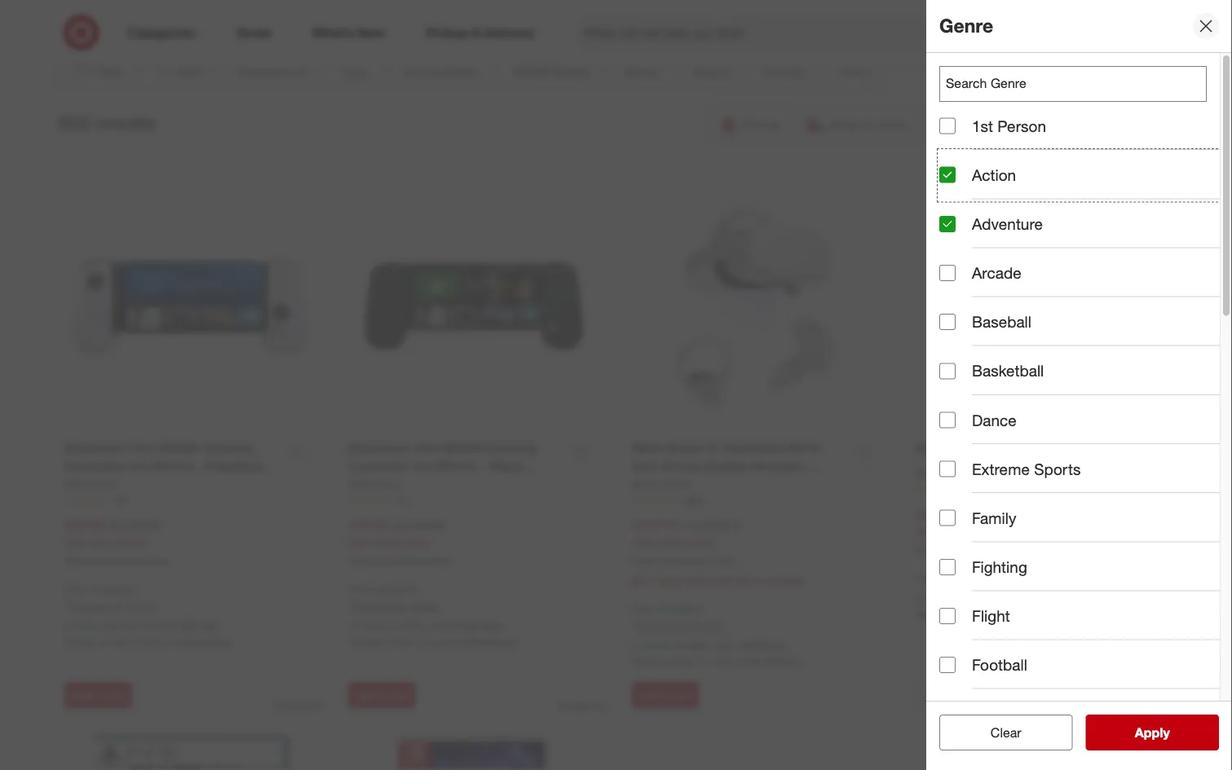 Task type: locate. For each thing, give the bounding box(es) containing it.
jose for exclusions apply. link for 90
[[144, 619, 168, 633]]

$69.99 reg $99.99 sale ends today when purchased online
[[64, 517, 168, 568], [348, 517, 452, 568]]

for
[[987, 572, 1000, 586]]

hours
[[995, 608, 1023, 623], [143, 635, 172, 649], [427, 635, 456, 649], [711, 655, 739, 669]]

0 horizontal spatial exclusions
[[68, 599, 123, 613]]

online inside $449.99 reg $499.99 sale ends today when purchased online
[[994, 545, 1020, 557]]

circle™
[[699, 3, 735, 18]]

902 results
[[58, 111, 155, 134]]

exclusions
[[68, 599, 123, 613], [352, 599, 407, 613], [636, 619, 691, 633]]

ends
[[942, 525, 967, 540], [90, 536, 115, 550], [374, 536, 399, 550], [658, 536, 683, 550]]

action
[[972, 166, 1017, 184]]

stock for exclusions apply. link corresponding to 57
[[361, 619, 389, 633]]

ends inside $449.99 reg $499.99 sale ends today when purchased online
[[942, 525, 967, 540]]

0 horizontal spatial sponsored
[[274, 700, 322, 712]]

ends down $249.99
[[658, 536, 683, 550]]

san for rightmost exclusions apply. link
[[689, 638, 709, 652]]

sponsored for 57
[[557, 700, 606, 712]]

pickup
[[199, 635, 233, 649], [483, 635, 517, 649], [767, 655, 801, 669]]

*
[[134, 582, 138, 596], [418, 582, 422, 596], [64, 599, 68, 613], [348, 599, 352, 613], [702, 602, 706, 616], [632, 619, 636, 633]]

oakridge for exclusions apply. link corresponding to 57
[[455, 619, 502, 633]]

1 horizontal spatial with
[[459, 635, 480, 649]]

free for 90
[[64, 582, 87, 596]]

results
[[95, 111, 155, 134]]

1 horizontal spatial $69.99 reg $99.99 sale ends today when purchased online
[[348, 517, 452, 568]]

clear button
[[940, 715, 1073, 751]]

reg inside $449.99 reg $499.99 sale ends today when purchased online
[[966, 508, 982, 523]]

basketball
[[972, 362, 1044, 381]]

oakridge
[[1023, 592, 1070, 606], [171, 619, 218, 633], [455, 619, 502, 633], [739, 638, 786, 652]]

1 horizontal spatial pickup
[[483, 635, 517, 649]]

1 $69.99 reg $99.99 sale ends today when purchased online from the left
[[64, 517, 168, 568]]

today inside $449.99 reg $499.99 sale ends today when purchased online
[[970, 525, 999, 540]]

1 horizontal spatial exclusions
[[352, 599, 407, 613]]

sponsored
[[274, 700, 322, 712], [557, 700, 606, 712]]

online up fighting
[[994, 545, 1020, 557]]

$99.99
[[127, 519, 161, 533], [410, 519, 445, 533]]

What can we help you find? suggestions appear below search field
[[575, 15, 981, 51]]

$69.99 reg $99.99 sale ends today when purchased online down 90
[[64, 517, 168, 568]]

search button
[[970, 15, 1009, 54]]

jose for exclusions apply. link corresponding to 57
[[428, 619, 452, 633]]

purchased inside $249.99 reg $299.99 sale ends today when purchased online
[[660, 555, 707, 568]]

free shipping * * exclusions apply. in stock at  san jose oakridge ready within 2 hours with pickup for 57
[[348, 582, 517, 649]]

apply
[[1135, 725, 1170, 741]]

1st person
[[972, 117, 1047, 135]]

san
[[973, 592, 992, 606], [121, 619, 141, 633], [405, 619, 425, 633], [689, 638, 709, 652]]

1 horizontal spatial $69.99
[[348, 517, 387, 533]]

jose inside discontinued for shipping in stock at  san jose oakridge ready within 2 hours
[[996, 592, 1020, 606]]

sale
[[916, 525, 938, 540], [64, 536, 87, 550], [348, 536, 371, 550], [632, 536, 655, 550]]

ends down 57
[[374, 536, 399, 550]]

2
[[985, 608, 991, 623], [133, 635, 140, 649], [417, 635, 424, 649], [701, 655, 707, 669]]

2 inside discontinued for shipping in stock at  san jose oakridge ready within 2 hours
[[985, 608, 991, 623]]

$69.99 reg $99.99 sale ends today when purchased online down 57
[[348, 517, 452, 568]]

sale inside $249.99 reg $299.99 sale ends today when purchased online
[[632, 536, 655, 550]]

$69.99
[[64, 517, 104, 533], [348, 517, 387, 533]]

oakridge for exclusions apply. link for 90
[[171, 619, 218, 633]]

exclusions apply. link for 57
[[352, 599, 441, 613]]

reg down 90
[[107, 519, 123, 533]]

when
[[916, 545, 942, 557], [64, 555, 90, 568], [348, 555, 374, 568], [632, 555, 658, 568]]

ends inside $249.99 reg $299.99 sale ends today when purchased online
[[658, 536, 683, 550]]

discontinued
[[916, 572, 983, 586]]

today down 90
[[118, 536, 147, 550]]

today for 90
[[118, 536, 147, 550]]

purchased for 975
[[944, 545, 991, 557]]

purchased down 57
[[376, 555, 423, 568]]

online down 57 link in the bottom of the page
[[426, 555, 452, 568]]

Extreme Sports checkbox
[[940, 461, 956, 478]]

within for rightmost exclusions apply. link
[[668, 655, 698, 669]]

apply button
[[1086, 715, 1220, 751]]

0 horizontal spatial with
[[175, 635, 196, 649]]

target circle™ offers
[[665, 3, 735, 34]]

exclusions apply. link
[[68, 599, 157, 613], [352, 599, 441, 613], [636, 619, 725, 633]]

1 horizontal spatial apply.
[[410, 599, 441, 613]]

free shipping * * exclusions apply. in stock at  san jose oakridge ready within 2 hours with pickup
[[64, 582, 233, 649], [348, 582, 517, 649], [632, 602, 801, 669]]

with for 57
[[459, 635, 480, 649]]

sale for 90
[[64, 536, 87, 550]]

today inside $249.99 reg $299.99 sale ends today when purchased online
[[686, 536, 715, 550]]

Basketball checkbox
[[940, 363, 956, 380]]

online for 975
[[994, 545, 1020, 557]]

0 horizontal spatial exclusions apply. link
[[68, 599, 157, 613]]

exclusions for 57
[[352, 599, 407, 613]]

shipping
[[1003, 572, 1047, 586], [90, 582, 134, 596], [374, 582, 418, 596], [658, 602, 702, 616]]

975 link
[[916, 482, 1168, 496]]

1 horizontal spatial free shipping * * exclusions apply. in stock at  san jose oakridge ready within 2 hours with pickup
[[348, 582, 517, 649]]

discontinued for shipping in stock at  san jose oakridge ready within 2 hours
[[916, 572, 1070, 623]]

stock
[[929, 592, 956, 606], [77, 619, 105, 633], [361, 619, 389, 633], [645, 638, 673, 652]]

within
[[952, 608, 982, 623], [100, 635, 130, 649], [384, 635, 414, 649], [668, 655, 698, 669]]

reg down 1587
[[682, 519, 698, 533]]

clear
[[991, 725, 1022, 741]]

0 horizontal spatial pickup
[[199, 635, 233, 649]]

2 $69.99 from the left
[[348, 517, 387, 533]]

90
[[115, 493, 126, 506]]

2 $99.99 from the left
[[410, 519, 445, 533]]

flight
[[972, 607, 1011, 626]]

genre dialog
[[927, 0, 1233, 771]]

$99.99 for 57
[[410, 519, 445, 533]]

search
[[970, 26, 1009, 42]]

0 horizontal spatial $69.99
[[64, 517, 104, 533]]

0 horizontal spatial $69.99 reg $99.99 sale ends today when purchased online
[[64, 517, 168, 568]]

1587
[[683, 493, 705, 506]]

apply.
[[126, 599, 157, 613], [410, 599, 441, 613], [694, 619, 725, 633]]

free shipping * * exclusions apply. in stock at  san jose oakridge ready within 2 hours with pickup for 90
[[64, 582, 233, 649]]

Arcade checkbox
[[940, 265, 956, 281]]

today for 975
[[970, 525, 999, 540]]

90 link
[[64, 492, 316, 506]]

0 horizontal spatial free shipping * * exclusions apply. in stock at  san jose oakridge ready within 2 hours with pickup
[[64, 582, 233, 649]]

today down $499.99
[[970, 525, 999, 540]]

extreme sports
[[972, 460, 1081, 479]]

in
[[916, 592, 925, 606], [64, 619, 74, 633], [348, 619, 358, 633], [632, 638, 642, 652]]

2 horizontal spatial exclusions apply. link
[[636, 619, 725, 633]]

free
[[64, 582, 87, 596], [348, 582, 371, 596], [632, 602, 655, 616]]

reg down 57
[[391, 519, 407, 533]]

online down 90 "link"
[[142, 555, 168, 568]]

purchased down $249.99
[[660, 555, 707, 568]]

today
[[970, 525, 999, 540], [118, 536, 147, 550], [402, 536, 431, 550], [686, 536, 715, 550]]

$99.99 down 57 link in the bottom of the page
[[410, 519, 445, 533]]

1 horizontal spatial exclusions apply. link
[[352, 599, 441, 613]]

reg right family checkbox
[[966, 508, 982, 523]]

1 $69.99 from the left
[[64, 517, 104, 533]]

Family checkbox
[[940, 510, 956, 527]]

2 horizontal spatial apply.
[[694, 619, 725, 633]]

baseball
[[972, 313, 1032, 332]]

when inside $449.99 reg $499.99 sale ends today when purchased online
[[916, 545, 942, 557]]

genre
[[940, 14, 994, 37]]

within inside discontinued for shipping in stock at  san jose oakridge ready within 2 hours
[[952, 608, 982, 623]]

0 horizontal spatial free
[[64, 582, 87, 596]]

online
[[994, 545, 1020, 557], [142, 555, 168, 568], [426, 555, 452, 568], [710, 555, 736, 568]]

fighting
[[972, 558, 1028, 577]]

None text field
[[940, 66, 1207, 102]]

online down $299.99
[[710, 555, 736, 568]]

2 horizontal spatial free shipping * * exclusions apply. in stock at  san jose oakridge ready within 2 hours with pickup
[[632, 602, 801, 669]]

sale inside $449.99 reg $499.99 sale ends today when purchased online
[[916, 525, 938, 540]]

$99.99 down 90 "link"
[[127, 519, 161, 533]]

redcard™
[[840, 3, 892, 18]]

0 horizontal spatial apply.
[[126, 599, 157, 613]]

1 sponsored from the left
[[274, 700, 322, 712]]

purchased inside $449.99 reg $499.99 sale ends today when purchased online
[[944, 545, 991, 557]]

today down 57
[[402, 536, 431, 550]]

hours inside discontinued for shipping in stock at  san jose oakridge ready within 2 hours
[[995, 608, 1023, 623]]

family
[[972, 509, 1017, 528]]

purchased
[[944, 545, 991, 557], [93, 555, 139, 568], [376, 555, 423, 568], [660, 555, 707, 568]]

1 horizontal spatial sponsored
[[557, 700, 606, 712]]

$299.99
[[702, 519, 742, 533]]

1 horizontal spatial $99.99
[[410, 519, 445, 533]]

ready
[[916, 608, 949, 623], [64, 635, 97, 649], [348, 635, 381, 649], [632, 655, 665, 669]]

2 $69.99 reg $99.99 sale ends today when purchased online from the left
[[348, 517, 452, 568]]

57 link
[[348, 492, 600, 506]]

ends down 90
[[90, 536, 115, 550]]

jose
[[996, 592, 1020, 606], [144, 619, 168, 633], [428, 619, 452, 633], [712, 638, 736, 652]]

1 $99.99 from the left
[[127, 519, 161, 533]]

0 horizontal spatial $99.99
[[127, 519, 161, 533]]

ends down $449.99 on the bottom right of the page
[[942, 525, 967, 540]]

purchased down 90
[[93, 555, 139, 568]]

reg for 975
[[966, 508, 982, 523]]

975
[[967, 483, 983, 495]]

1 horizontal spatial free
[[348, 582, 371, 596]]

reg
[[966, 508, 982, 523], [107, 519, 123, 533], [391, 519, 407, 533], [682, 519, 698, 533]]

with
[[175, 635, 196, 649], [459, 635, 480, 649], [743, 655, 764, 669]]

2 sponsored from the left
[[557, 700, 606, 712]]

today down $299.99
[[686, 536, 715, 550]]

purchased up fighting checkbox
[[944, 545, 991, 557]]

at
[[960, 592, 969, 606], [108, 619, 118, 633], [392, 619, 402, 633], [676, 638, 686, 652]]

sports
[[1034, 460, 1081, 479]]



Task type: vqa. For each thing, say whether or not it's contained in the screenshot.
$299.99
yes



Task type: describe. For each thing, give the bounding box(es) containing it.
Fighting checkbox
[[940, 559, 956, 576]]

Football checkbox
[[940, 658, 956, 674]]

adventure
[[972, 215, 1043, 234]]

sale for 57
[[348, 536, 371, 550]]

today for 57
[[402, 536, 431, 550]]

Flight checkbox
[[940, 609, 956, 625]]

person
[[998, 117, 1047, 135]]

when for 90
[[64, 555, 90, 568]]

pickup for 90
[[199, 635, 233, 649]]

Baseball checkbox
[[940, 314, 956, 330]]

arcade
[[972, 264, 1022, 283]]

with for 90
[[175, 635, 196, 649]]

$249.99
[[632, 517, 679, 533]]

when for 975
[[916, 545, 942, 557]]

$69.99 for 90
[[64, 517, 104, 533]]

target
[[665, 3, 696, 18]]

2 horizontal spatial pickup
[[767, 655, 801, 669]]

shipping inside discontinued for shipping in stock at  san jose oakridge ready within 2 hours
[[1003, 572, 1047, 586]]

in inside discontinued for shipping in stock at  san jose oakridge ready within 2 hours
[[916, 592, 925, 606]]

when for 57
[[348, 555, 374, 568]]

1st Person checkbox
[[940, 118, 956, 134]]

sale for 975
[[916, 525, 938, 540]]

at inside discontinued for shipping in stock at  san jose oakridge ready within 2 hours
[[960, 592, 969, 606]]

stock inside discontinued for shipping in stock at  san jose oakridge ready within 2 hours
[[929, 592, 956, 606]]

2 horizontal spatial exclusions
[[636, 619, 691, 633]]

1st
[[972, 117, 994, 135]]

redcard™ link
[[783, 0, 950, 19]]

Action checkbox
[[940, 167, 956, 183]]

$449.99 reg $499.99 sale ends today when purchased online
[[916, 507, 1026, 557]]

within for exclusions apply. link for 90
[[100, 635, 130, 649]]

ends for 90
[[90, 536, 115, 550]]

1587 link
[[632, 492, 883, 506]]

san for exclusions apply. link for 90
[[121, 619, 141, 633]]

$449.99
[[916, 507, 962, 523]]

57
[[399, 493, 410, 506]]

exclusions apply. link for 90
[[68, 599, 157, 613]]

reg for 57
[[391, 519, 407, 533]]

Dance checkbox
[[940, 412, 956, 429]]

online for 90
[[142, 555, 168, 568]]

dance
[[972, 411, 1017, 430]]

ready inside discontinued for shipping in stock at  san jose oakridge ready within 2 hours
[[916, 608, 949, 623]]

oakridge inside discontinued for shipping in stock at  san jose oakridge ready within 2 hours
[[1023, 592, 1070, 606]]

ends for 57
[[374, 536, 399, 550]]

oakridge for rightmost exclusions apply. link
[[739, 638, 786, 652]]

free for 57
[[348, 582, 371, 596]]

extreme
[[972, 460, 1030, 479]]

pickup for 57
[[483, 635, 517, 649]]

online inside $249.99 reg $299.99 sale ends today when purchased online
[[710, 555, 736, 568]]

purchased for 57
[[376, 555, 423, 568]]

apply. for 57
[[410, 599, 441, 613]]

stock for rightmost exclusions apply. link
[[645, 638, 673, 652]]

reg for 90
[[107, 519, 123, 533]]

$249.99 reg $299.99 sale ends today when purchased online
[[632, 517, 742, 568]]

sponsored for 90
[[274, 700, 322, 712]]

none text field inside "genre" "dialog"
[[940, 66, 1207, 102]]

apply. for 90
[[126, 599, 157, 613]]

$69.99 for 57
[[348, 517, 387, 533]]

offers
[[684, 20, 715, 34]]

online for 57
[[426, 555, 452, 568]]

exclusions for 90
[[68, 599, 123, 613]]

san inside discontinued for shipping in stock at  san jose oakridge ready within 2 hours
[[973, 592, 992, 606]]

ends for 975
[[942, 525, 967, 540]]

$99.99 for 90
[[127, 519, 161, 533]]

$499.99
[[985, 508, 1026, 523]]

football
[[972, 656, 1028, 675]]

902
[[58, 111, 90, 134]]

within for exclusions apply. link corresponding to 57
[[384, 635, 414, 649]]

when inside $249.99 reg $299.99 sale ends today when purchased online
[[632, 555, 658, 568]]

$69.99 reg $99.99 sale ends today when purchased online for 57
[[348, 517, 452, 568]]

san for exclusions apply. link corresponding to 57
[[405, 619, 425, 633]]

stock for exclusions apply. link for 90
[[77, 619, 105, 633]]

reg inside $249.99 reg $299.99 sale ends today when purchased online
[[682, 519, 698, 533]]

2 horizontal spatial free
[[632, 602, 655, 616]]

Adventure checkbox
[[940, 216, 956, 232]]

purchased for 90
[[93, 555, 139, 568]]

$69.99 reg $99.99 sale ends today when purchased online for 90
[[64, 517, 168, 568]]

jose for rightmost exclusions apply. link
[[712, 638, 736, 652]]

2 horizontal spatial with
[[743, 655, 764, 669]]



